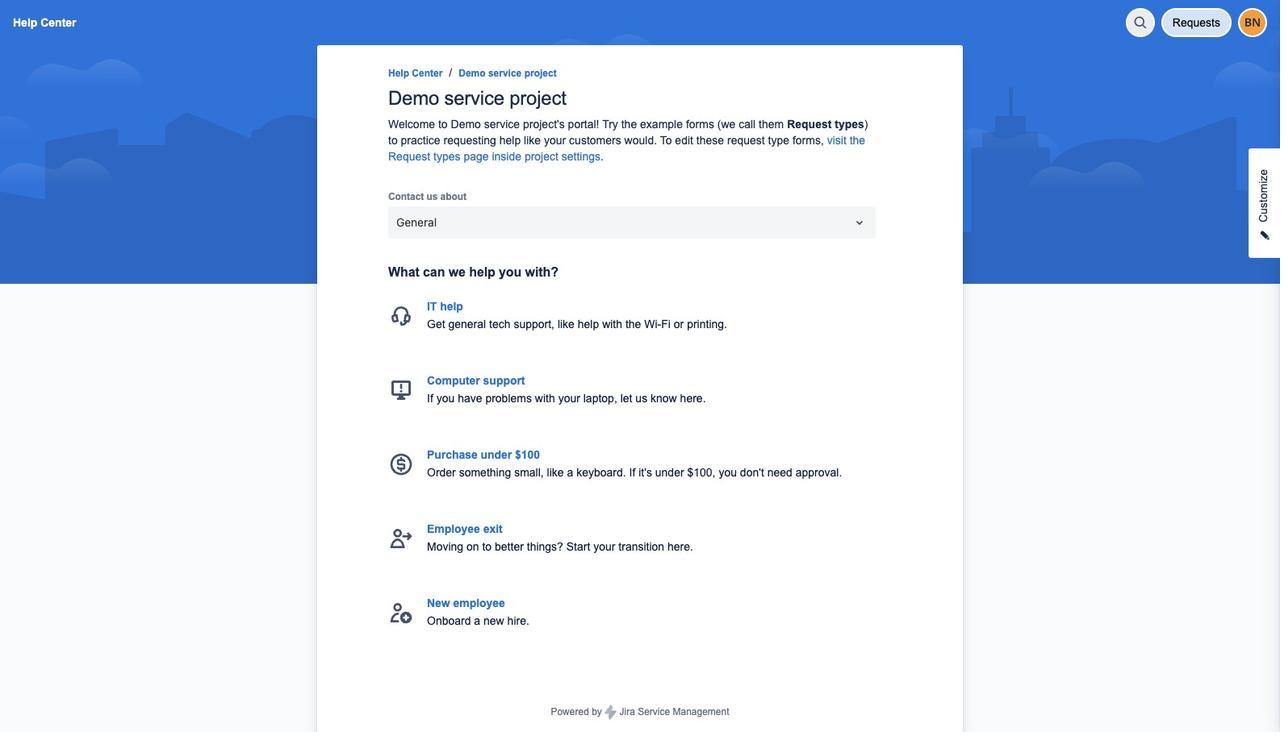 Task type: describe. For each thing, give the bounding box(es) containing it.
if inside computer support if you have problems with your laptop, let us know here.
[[427, 392, 433, 405]]

your inside computer support if you have problems with your laptop, let us know here.
[[558, 392, 580, 405]]

we
[[449, 266, 466, 279]]

don't
[[740, 467, 764, 480]]

1 vertical spatial service
[[444, 87, 504, 109]]

here. inside computer support if you have problems with your laptop, let us know here.
[[680, 392, 706, 405]]

something
[[459, 467, 511, 480]]

types inside 'visit the request types page inside project settings'
[[434, 150, 461, 163]]

page
[[464, 150, 489, 163]]

request
[[727, 134, 765, 147]]

1 horizontal spatial help center link
[[388, 68, 443, 79]]

inside
[[492, 150, 521, 163]]

us inside computer support if you have problems with your laptop, let us know here.
[[636, 392, 648, 405]]

get
[[427, 318, 445, 331]]

visit
[[827, 134, 847, 147]]

about
[[440, 191, 466, 203]]

1 vertical spatial under
[[655, 467, 684, 480]]

keyboard.
[[577, 467, 626, 480]]

let
[[621, 392, 632, 405]]

a inside purchase under $100 order something small, like a keyboard. if it's under $100, you don't need approval.
[[567, 467, 573, 480]]

general
[[396, 216, 437, 229]]

type
[[768, 134, 789, 147]]

to for practice
[[388, 134, 398, 147]]

employee exit moving on to better things? start your transition here.
[[427, 523, 693, 554]]

welcome to demo service project's portal! try the example forms (we call them request types
[[388, 118, 864, 131]]

$100,
[[687, 467, 716, 480]]

your inside ) to practice requesting help like your customers would. to edit these request type forms,
[[544, 134, 566, 147]]

general
[[448, 318, 486, 331]]

0 horizontal spatial us
[[427, 191, 438, 203]]

it
[[427, 300, 437, 313]]

contact
[[388, 191, 424, 203]]

2 vertical spatial demo
[[451, 118, 481, 131]]

call
[[739, 118, 756, 131]]

have
[[458, 392, 482, 405]]

fi
[[661, 318, 671, 331]]

with?
[[525, 266, 558, 279]]

it help get general tech support, like help with the wi-fi or printing.
[[427, 300, 727, 331]]

you inside computer support if you have problems with your laptop, let us know here.
[[436, 392, 455, 405]]

) to practice requesting help like your customers would. to edit these request type forms,
[[388, 118, 868, 147]]

new
[[484, 615, 504, 628]]

like for it help
[[558, 318, 575, 331]]

need
[[767, 467, 793, 480]]

0 horizontal spatial under
[[481, 449, 512, 462]]

help for help center / demo service project demo service project
[[388, 68, 409, 79]]

customize
[[1257, 169, 1270, 223]]

.
[[601, 150, 604, 163]]

settings
[[562, 150, 601, 163]]

search image
[[1132, 15, 1149, 31]]

service
[[638, 707, 670, 719]]

what
[[388, 266, 420, 279]]

you inside purchase under $100 order something small, like a keyboard. if it's under $100, you don't need approval.
[[719, 467, 737, 480]]

requests
[[1173, 16, 1221, 29]]

new employee onboard a new hire.
[[427, 597, 529, 628]]

powered
[[551, 707, 589, 719]]

help center / demo service project demo service project
[[388, 66, 566, 109]]

wi-
[[644, 318, 661, 331]]

requests button
[[1161, 8, 1232, 37]]

0 vertical spatial the
[[621, 118, 637, 131]]

(we
[[717, 118, 736, 131]]

requesting
[[444, 134, 496, 147]]

help for help center
[[13, 16, 37, 29]]

to
[[660, 134, 672, 147]]

visit the request types page inside project settings link
[[388, 134, 865, 163]]

help right we
[[469, 266, 495, 279]]

2 vertical spatial service
[[484, 118, 520, 131]]

0 vertical spatial service
[[488, 68, 522, 79]]

purchase
[[427, 449, 478, 462]]

0 vertical spatial project
[[524, 68, 557, 79]]

small,
[[514, 467, 544, 480]]

purchase under $100 order something small, like a keyboard. if it's under $100, you don't need approval.
[[427, 449, 842, 480]]

them
[[759, 118, 784, 131]]

transition
[[619, 541, 664, 554]]

what can we help you with?
[[388, 266, 558, 279]]

customize button
[[1249, 149, 1280, 258]]

customers
[[569, 134, 621, 147]]

moving
[[427, 541, 463, 554]]

support
[[483, 375, 525, 387]]

visit the request types page inside project settings
[[388, 134, 865, 163]]

new
[[427, 597, 450, 610]]

0 vertical spatial help center link
[[6, 0, 83, 45]]

employee
[[453, 597, 505, 610]]

1 horizontal spatial request
[[787, 118, 832, 131]]

1 horizontal spatial types
[[835, 118, 864, 131]]

help inside ) to practice requesting help like your customers would. to edit these request type forms,
[[499, 134, 521, 147]]

try
[[602, 118, 618, 131]]

center for help center / demo service project demo service project
[[412, 68, 443, 79]]

powered by
[[551, 707, 605, 719]]

on
[[467, 541, 479, 554]]

the inside it help get general tech support, like help with the wi-fi or printing.
[[626, 318, 641, 331]]

approval.
[[796, 467, 842, 480]]

onboard
[[427, 615, 471, 628]]



Task type: vqa. For each thing, say whether or not it's contained in the screenshot.
drop
no



Task type: locate. For each thing, give the bounding box(es) containing it.
like inside ) to practice requesting help like your customers would. to edit these request type forms,
[[524, 134, 541, 147]]

edit
[[675, 134, 693, 147]]

problems
[[485, 392, 532, 405]]

1 vertical spatial us
[[636, 392, 648, 405]]

here. right know
[[680, 392, 706, 405]]

2 horizontal spatial to
[[482, 541, 492, 554]]

request down practice
[[388, 150, 430, 163]]

1 horizontal spatial to
[[438, 118, 448, 131]]

0 vertical spatial us
[[427, 191, 438, 203]]

0 horizontal spatial with
[[535, 392, 555, 405]]

like inside purchase under $100 order something small, like a keyboard. if it's under $100, you don't need approval.
[[547, 467, 564, 480]]

printing.
[[687, 318, 727, 331]]

0 horizontal spatial request
[[388, 150, 430, 163]]

the right try
[[621, 118, 637, 131]]

you left don't
[[719, 467, 737, 480]]

request
[[787, 118, 832, 131], [388, 150, 430, 163]]

help center
[[13, 16, 76, 29]]

service down /
[[444, 87, 504, 109]]

with inside it help get general tech support, like help with the wi-fi or printing.
[[602, 318, 622, 331]]

project inside 'visit the request types page inside project settings'
[[525, 150, 559, 163]]

2 vertical spatial your
[[593, 541, 615, 554]]

service up inside
[[484, 118, 520, 131]]

0 horizontal spatial to
[[388, 134, 398, 147]]

can
[[423, 266, 445, 279]]

1 vertical spatial like
[[558, 318, 575, 331]]

0 vertical spatial to
[[438, 118, 448, 131]]

1 vertical spatial you
[[436, 392, 455, 405]]

start
[[566, 541, 590, 554]]

forms
[[686, 118, 714, 131]]

employee
[[427, 523, 480, 536]]

with left wi-
[[602, 318, 622, 331]]

jira
[[620, 707, 635, 719]]

help right it
[[440, 300, 463, 313]]

1 vertical spatial help
[[388, 68, 409, 79]]

help up inside
[[499, 134, 521, 147]]

1 horizontal spatial you
[[499, 266, 522, 279]]

us right let
[[636, 392, 648, 405]]

computer
[[427, 375, 480, 387]]

1 vertical spatial here.
[[668, 541, 693, 554]]

example
[[640, 118, 683, 131]]

0 vertical spatial under
[[481, 449, 512, 462]]

welcome
[[388, 118, 435, 131]]

forms,
[[793, 134, 824, 147]]

0 vertical spatial your
[[544, 134, 566, 147]]

under
[[481, 449, 512, 462], [655, 467, 684, 480]]

)
[[864, 118, 868, 131]]

0 vertical spatial help
[[13, 16, 37, 29]]

1 vertical spatial to
[[388, 134, 398, 147]]

0 horizontal spatial help center link
[[6, 0, 83, 45]]

with inside computer support if you have problems with your laptop, let us know here.
[[535, 392, 555, 405]]

to for demo
[[438, 118, 448, 131]]

to
[[438, 118, 448, 131], [388, 134, 398, 147], [482, 541, 492, 554]]

2 horizontal spatial you
[[719, 467, 737, 480]]

to right on
[[482, 541, 492, 554]]

to inside employee exit moving on to better things? start your transition here.
[[482, 541, 492, 554]]

open image
[[850, 213, 869, 232]]

contact us about
[[388, 191, 466, 203]]

2 vertical spatial the
[[626, 318, 641, 331]]

your down the project's
[[544, 134, 566, 147]]

practice
[[401, 134, 440, 147]]

2 vertical spatial to
[[482, 541, 492, 554]]

1 vertical spatial a
[[474, 615, 480, 628]]

management
[[673, 707, 729, 719]]

help center link
[[6, 0, 83, 45], [388, 68, 443, 79]]

service
[[488, 68, 522, 79], [444, 87, 504, 109], [484, 118, 520, 131]]

1 horizontal spatial center
[[412, 68, 443, 79]]

request inside 'visit the request types page inside project settings'
[[388, 150, 430, 163]]

with right problems
[[535, 392, 555, 405]]

2 vertical spatial project
[[525, 150, 559, 163]]

1 horizontal spatial us
[[636, 392, 648, 405]]

like inside it help get general tech support, like help with the wi-fi or printing.
[[558, 318, 575, 331]]

1 horizontal spatial if
[[629, 467, 636, 480]]

0 horizontal spatial you
[[436, 392, 455, 405]]

0 horizontal spatial center
[[41, 16, 76, 29]]

you left with?
[[499, 266, 522, 279]]

0 vertical spatial you
[[499, 266, 522, 279]]

tech
[[489, 318, 511, 331]]

1 vertical spatial center
[[412, 68, 443, 79]]

if
[[427, 392, 433, 405], [629, 467, 636, 480]]

types up visit
[[835, 118, 864, 131]]

a inside new employee onboard a new hire.
[[474, 615, 480, 628]]

to up practice
[[438, 118, 448, 131]]

help inside help center / demo service project demo service project
[[388, 68, 409, 79]]

project
[[524, 68, 557, 79], [510, 87, 566, 109], [525, 150, 559, 163]]

1 vertical spatial help center link
[[388, 68, 443, 79]]

you down computer
[[436, 392, 455, 405]]

center inside help center / demo service project demo service project
[[412, 68, 443, 79]]

0 vertical spatial a
[[567, 467, 573, 480]]

exit
[[483, 523, 503, 536]]

with
[[602, 318, 622, 331], [535, 392, 555, 405]]

demo up welcome at the top left
[[388, 87, 439, 109]]

1 vertical spatial with
[[535, 392, 555, 405]]

like
[[524, 134, 541, 147], [558, 318, 575, 331], [547, 467, 564, 480]]

1 vertical spatial types
[[434, 150, 461, 163]]

us
[[427, 191, 438, 203], [636, 392, 648, 405]]

these
[[697, 134, 724, 147]]

1 horizontal spatial a
[[567, 467, 573, 480]]

/
[[449, 66, 452, 79]]

0 horizontal spatial if
[[427, 392, 433, 405]]

here.
[[680, 392, 706, 405], [668, 541, 693, 554]]

2 vertical spatial you
[[719, 467, 737, 480]]

things?
[[527, 541, 563, 554]]

demo right /
[[459, 68, 486, 79]]

your inside employee exit moving on to better things? start your transition here.
[[593, 541, 615, 554]]

0 vertical spatial types
[[835, 118, 864, 131]]

support,
[[514, 318, 555, 331]]

your left laptop,
[[558, 392, 580, 405]]

if inside purchase under $100 order something small, like a keyboard. if it's under $100, you don't need approval.
[[629, 467, 636, 480]]

portal!
[[568, 118, 599, 131]]

like right "support,"
[[558, 318, 575, 331]]

here. inside employee exit moving on to better things? start your transition here.
[[668, 541, 693, 554]]

demo service project link
[[459, 68, 557, 79]]

0 vertical spatial if
[[427, 392, 433, 405]]

1 vertical spatial your
[[558, 392, 580, 405]]

2 vertical spatial like
[[547, 467, 564, 480]]

help
[[499, 134, 521, 147], [469, 266, 495, 279], [440, 300, 463, 313], [578, 318, 599, 331]]

to inside ) to practice requesting help like your customers would. to edit these request type forms,
[[388, 134, 398, 147]]

1 vertical spatial if
[[629, 467, 636, 480]]

the down )
[[850, 134, 865, 147]]

1 horizontal spatial with
[[602, 318, 622, 331]]

1 vertical spatial project
[[510, 87, 566, 109]]

under up something
[[481, 449, 512, 462]]

a left new
[[474, 615, 480, 628]]

here. right transition
[[668, 541, 693, 554]]

under right it's
[[655, 467, 684, 480]]

the inside 'visit the request types page inside project settings'
[[850, 134, 865, 147]]

it's
[[639, 467, 652, 480]]

0 horizontal spatial help
[[13, 16, 37, 29]]

hire.
[[507, 615, 529, 628]]

center for help center
[[41, 16, 76, 29]]

the
[[621, 118, 637, 131], [850, 134, 865, 147], [626, 318, 641, 331]]

request up forms,
[[787, 118, 832, 131]]

by
[[592, 707, 602, 719]]

would.
[[624, 134, 657, 147]]

you
[[499, 266, 522, 279], [436, 392, 455, 405], [719, 467, 737, 480]]

your right start at the left of page
[[593, 541, 615, 554]]

0 vertical spatial here.
[[680, 392, 706, 405]]

laptop,
[[583, 392, 617, 405]]

1 vertical spatial demo
[[388, 87, 439, 109]]

us left about
[[427, 191, 438, 203]]

like down the project's
[[524, 134, 541, 147]]

types
[[835, 118, 864, 131], [434, 150, 461, 163]]

computer support if you have problems with your laptop, let us know here.
[[427, 375, 706, 405]]

0 vertical spatial request
[[787, 118, 832, 131]]

1 vertical spatial request
[[388, 150, 430, 163]]

your
[[544, 134, 566, 147], [558, 392, 580, 405], [593, 541, 615, 554]]

if down computer
[[427, 392, 433, 405]]

demo up requesting at the left top of page
[[451, 118, 481, 131]]

0 vertical spatial demo
[[459, 68, 486, 79]]

0 vertical spatial like
[[524, 134, 541, 147]]

a left keyboard.
[[567, 467, 573, 480]]

know
[[651, 392, 677, 405]]

0 vertical spatial center
[[41, 16, 76, 29]]

center
[[41, 16, 76, 29], [412, 68, 443, 79]]

0 vertical spatial with
[[602, 318, 622, 331]]

$100
[[515, 449, 540, 462]]

service right /
[[488, 68, 522, 79]]

order
[[427, 467, 456, 480]]

demo
[[459, 68, 486, 79], [388, 87, 439, 109], [451, 118, 481, 131]]

0 horizontal spatial a
[[474, 615, 480, 628]]

1 horizontal spatial help
[[388, 68, 409, 79]]

help right "support,"
[[578, 318, 599, 331]]

if left it's
[[629, 467, 636, 480]]

project's
[[523, 118, 565, 131]]

0 horizontal spatial types
[[434, 150, 461, 163]]

better
[[495, 541, 524, 554]]

or
[[674, 318, 684, 331]]

1 horizontal spatial under
[[655, 467, 684, 480]]

your profile and settings image
[[1240, 10, 1266, 36]]

jira service management
[[617, 707, 729, 719]]

like right small,
[[547, 467, 564, 480]]

types down requesting at the left top of page
[[434, 150, 461, 163]]

1 vertical spatial the
[[850, 134, 865, 147]]

to down welcome at the top left
[[388, 134, 398, 147]]

like for purchase under $100
[[547, 467, 564, 480]]

the left wi-
[[626, 318, 641, 331]]



